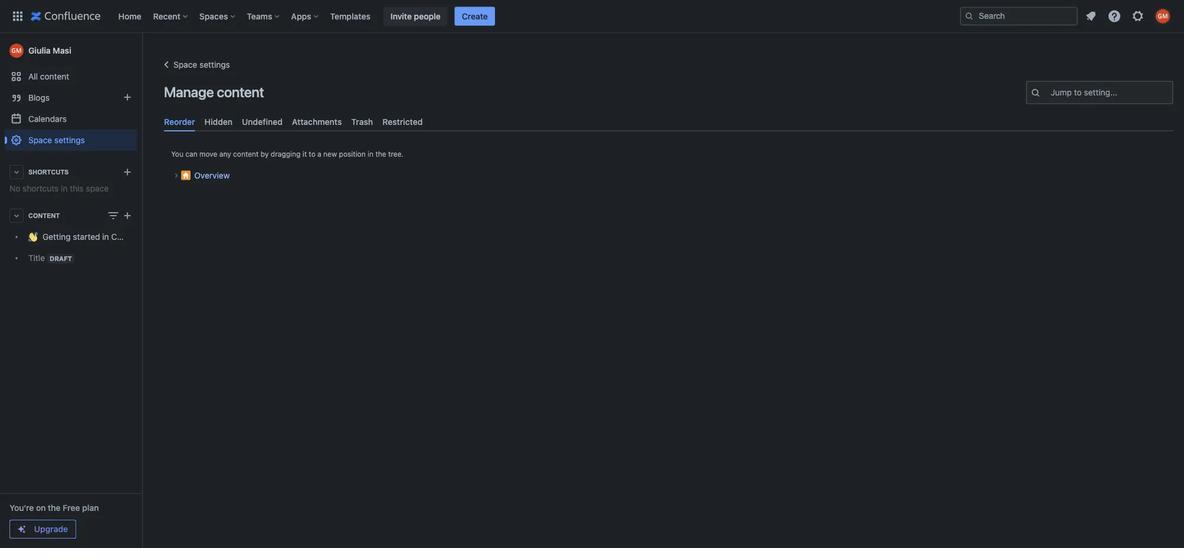 Task type: vqa. For each thing, say whether or not it's contained in the screenshot.
Created
no



Task type: locate. For each thing, give the bounding box(es) containing it.
1 horizontal spatial settings
[[200, 60, 230, 70]]

space settings link
[[159, 58, 230, 72], [5, 130, 137, 151]]

1 horizontal spatial space
[[174, 60, 197, 70]]

content left by
[[233, 150, 259, 159]]

0 vertical spatial the
[[376, 150, 386, 159]]

1 horizontal spatial space settings link
[[159, 58, 230, 72]]

to
[[1075, 88, 1082, 97], [309, 150, 316, 159]]

invite
[[391, 11, 412, 21]]

space up 'manage' at the left top of the page
[[174, 60, 197, 70]]

giulia
[[28, 46, 51, 55]]

confluence
[[111, 232, 155, 242]]

content
[[40, 72, 69, 81], [217, 84, 264, 100], [233, 150, 259, 159]]

1 vertical spatial space settings
[[28, 135, 85, 145]]

recent
[[153, 11, 180, 21]]

content up undefined in the left top of the page
[[217, 84, 264, 100]]

change view image
[[106, 209, 120, 223]]

space settings link up 'manage' at the left top of the page
[[159, 58, 230, 72]]

the
[[376, 150, 386, 159], [48, 504, 61, 513]]

space settings inside space element
[[28, 135, 85, 145]]

in
[[368, 150, 374, 159], [61, 184, 68, 194], [102, 232, 109, 242]]

content inside all content link
[[40, 72, 69, 81]]

tab list
[[159, 112, 1179, 132]]

banner containing home
[[0, 0, 1185, 33]]

settings icon image
[[1131, 9, 1146, 23]]

0 vertical spatial to
[[1075, 88, 1082, 97]]

2 horizontal spatial in
[[368, 150, 374, 159]]

giulia masi link
[[5, 39, 137, 63]]

0 vertical spatial space
[[174, 60, 197, 70]]

0 horizontal spatial to
[[309, 150, 316, 159]]

0 vertical spatial settings
[[200, 60, 230, 70]]

you're on the free plan
[[9, 504, 99, 513]]

to left a
[[309, 150, 316, 159]]

content
[[28, 212, 60, 220]]

no
[[9, 184, 20, 194]]

banner
[[0, 0, 1185, 33]]

0 horizontal spatial space settings
[[28, 135, 85, 145]]

space settings up manage content
[[174, 60, 230, 70]]

getting started in confluence link
[[5, 227, 155, 248]]

on
[[36, 504, 46, 513]]

the right on
[[48, 504, 61, 513]]

move
[[200, 150, 217, 159]]

tree.
[[388, 150, 404, 159]]

draft
[[50, 255, 72, 263]]

create a blog image
[[120, 90, 135, 104]]

create a page image
[[120, 209, 135, 223]]

space down the calendars
[[28, 135, 52, 145]]

attachments
[[292, 117, 342, 127]]

undefined
[[242, 117, 283, 127]]

0 horizontal spatial settings
[[54, 135, 85, 145]]

no shortcuts in this space
[[9, 184, 109, 194]]

title draft
[[28, 253, 72, 263]]

attachments link
[[287, 112, 347, 132]]

calendars link
[[5, 109, 137, 130]]

giulia masi
[[28, 46, 71, 55]]

space settings down the calendars
[[28, 135, 85, 145]]

in right started
[[102, 232, 109, 242]]

1 vertical spatial the
[[48, 504, 61, 513]]

trash
[[351, 117, 373, 127]]

2 vertical spatial content
[[233, 150, 259, 159]]

shortcuts
[[28, 169, 69, 176]]

1 vertical spatial to
[[309, 150, 316, 159]]

home
[[118, 11, 141, 21]]

1 vertical spatial space settings link
[[5, 130, 137, 151]]

1 horizontal spatial in
[[102, 232, 109, 242]]

1 horizontal spatial to
[[1075, 88, 1082, 97]]

0 vertical spatial content
[[40, 72, 69, 81]]

tree inside space element
[[5, 227, 155, 269]]

restricted link
[[378, 112, 428, 132]]

teams button
[[243, 7, 284, 26]]

2 vertical spatial in
[[102, 232, 109, 242]]

tree
[[5, 227, 155, 269]]

spaces
[[199, 11, 228, 21]]

create
[[462, 11, 488, 21]]

space
[[174, 60, 197, 70], [28, 135, 52, 145]]

upgrade button
[[10, 521, 76, 539]]

0 horizontal spatial the
[[48, 504, 61, 513]]

content right all
[[40, 72, 69, 81]]

0 horizontal spatial space
[[28, 135, 52, 145]]

started
[[73, 232, 100, 242]]

to right jump
[[1075, 88, 1082, 97]]

dragging
[[271, 150, 301, 159]]

in left this
[[61, 184, 68, 194]]

notification icon image
[[1084, 9, 1098, 23]]

masi
[[53, 46, 71, 55]]

1 vertical spatial in
[[61, 184, 68, 194]]

settings
[[200, 60, 230, 70], [54, 135, 85, 145]]

settings up manage content
[[200, 60, 230, 70]]

in right position
[[368, 150, 374, 159]]

1 vertical spatial settings
[[54, 135, 85, 145]]

1 horizontal spatial the
[[376, 150, 386, 159]]

the left tree.
[[376, 150, 386, 159]]

setting...
[[1084, 88, 1118, 97]]

space settings
[[174, 60, 230, 70], [28, 135, 85, 145]]

0 horizontal spatial in
[[61, 184, 68, 194]]

tree containing getting started in confluence
[[5, 227, 155, 269]]

new
[[323, 150, 337, 159]]

tab list containing reorder
[[159, 112, 1179, 132]]

1 vertical spatial space
[[28, 135, 52, 145]]

space settings link down the calendars
[[5, 130, 137, 151]]

settings down calendars link at top
[[54, 135, 85, 145]]

hidden
[[205, 117, 233, 127]]

1 horizontal spatial space settings
[[174, 60, 230, 70]]

1 vertical spatial content
[[217, 84, 264, 100]]

confluence image
[[31, 9, 101, 23], [31, 9, 101, 23]]

jump to setting...
[[1051, 88, 1118, 97]]

Search settings text field
[[1051, 87, 1053, 99]]

all content
[[28, 72, 69, 81]]

0 vertical spatial in
[[368, 150, 374, 159]]

content button
[[5, 205, 137, 227]]



Task type: describe. For each thing, give the bounding box(es) containing it.
blogs
[[28, 93, 50, 103]]

upgrade
[[34, 525, 68, 535]]

plan
[[82, 504, 99, 513]]

spaces button
[[196, 7, 240, 26]]

reorder link
[[159, 112, 200, 132]]

blogs link
[[5, 87, 137, 109]]

can
[[186, 150, 198, 159]]

invite people button
[[384, 7, 448, 26]]

appswitcher icon image
[[11, 9, 25, 23]]

add shortcut image
[[120, 165, 135, 179]]

recent button
[[150, 7, 192, 26]]

0 vertical spatial space settings link
[[159, 58, 230, 72]]

create link
[[455, 7, 495, 26]]

premium image
[[17, 525, 27, 535]]

content for manage content
[[217, 84, 264, 100]]

home link
[[115, 7, 145, 26]]

this
[[70, 184, 84, 194]]

manage content
[[164, 84, 264, 100]]

people
[[414, 11, 441, 21]]

position
[[339, 150, 366, 159]]

in for no shortcuts in this space
[[61, 184, 68, 194]]

overview
[[194, 170, 230, 180]]

help icon image
[[1108, 9, 1122, 23]]

you can move any content by dragging it to a new position in the tree.
[[171, 150, 404, 159]]

getting
[[42, 232, 71, 242]]

apps
[[291, 11, 311, 21]]

restricted
[[383, 117, 423, 127]]

you're
[[9, 504, 34, 513]]

all
[[28, 72, 38, 81]]

by
[[261, 150, 269, 159]]

templates link
[[327, 7, 374, 26]]

templates
[[330, 11, 371, 21]]

settings inside space element
[[54, 135, 85, 145]]

space element
[[0, 33, 155, 549]]

it
[[303, 150, 307, 159]]

the inside space element
[[48, 504, 61, 513]]

reorder
[[164, 117, 195, 127]]

invite people
[[391, 11, 441, 21]]

shortcuts button
[[5, 162, 137, 183]]

a
[[318, 150, 321, 159]]

space
[[86, 184, 109, 194]]

any
[[219, 150, 231, 159]]

collapse sidebar image
[[129, 39, 155, 63]]

undefined link
[[237, 112, 287, 132]]

you
[[171, 150, 184, 159]]

all content link
[[5, 66, 137, 87]]

apps button
[[288, 7, 323, 26]]

global element
[[7, 0, 958, 33]]

title
[[28, 253, 45, 263]]

jump
[[1051, 88, 1072, 97]]

search image
[[965, 12, 974, 21]]

in for getting started in confluence
[[102, 232, 109, 242]]

overview link
[[181, 167, 233, 184]]

free
[[63, 504, 80, 513]]

shortcuts
[[23, 184, 59, 194]]

manage
[[164, 84, 214, 100]]

teams
[[247, 11, 272, 21]]

Search field
[[960, 7, 1078, 26]]

trash link
[[347, 112, 378, 132]]

0 vertical spatial space settings
[[174, 60, 230, 70]]

getting started in confluence
[[42, 232, 155, 242]]

content for all content
[[40, 72, 69, 81]]

0 horizontal spatial space settings link
[[5, 130, 137, 151]]

hidden link
[[200, 112, 237, 132]]

calendars
[[28, 114, 67, 124]]



